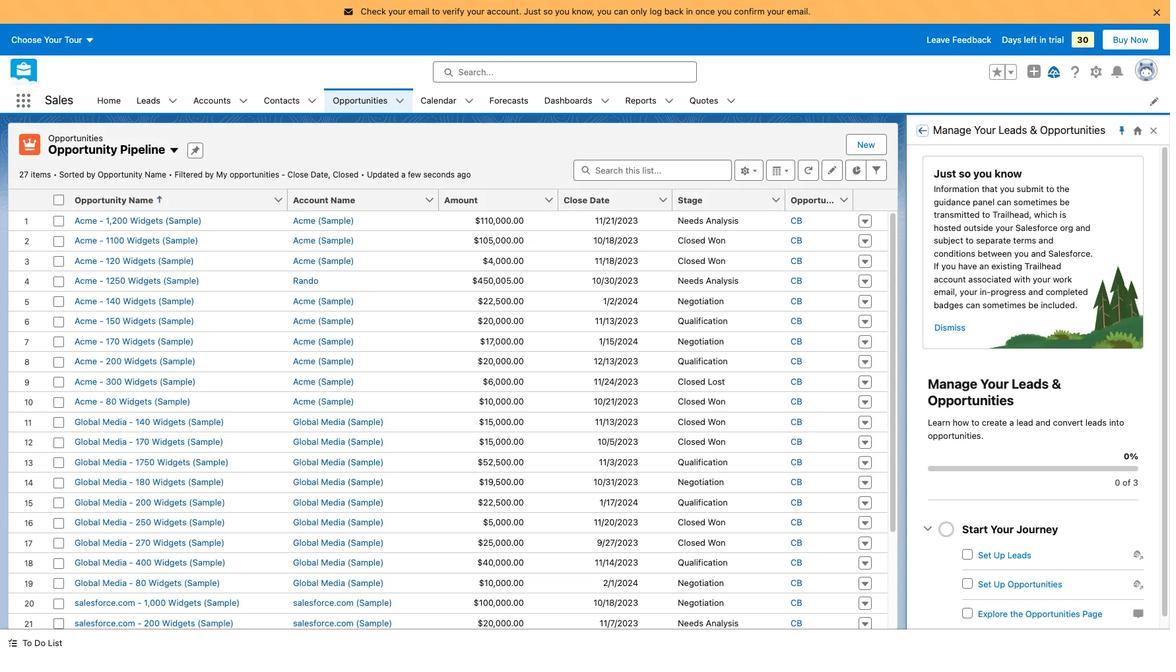 Task type: locate. For each thing, give the bounding box(es) containing it.
media for global media - 200 widgets (sample)'s global media (sample) link
[[321, 497, 345, 507]]

rando link
[[293, 275, 319, 288]]

closed lost
[[678, 376, 725, 387]]

1 horizontal spatial in
[[1040, 34, 1047, 45]]

media for global media (sample) link for global media - 270 widgets (sample)
[[321, 537, 345, 548]]

$10,000.00 down $6,000.00
[[479, 396, 524, 407]]

7 global media (sample) from the top
[[293, 537, 384, 548]]

12/13/2023
[[594, 356, 638, 366]]

manage up how
[[928, 376, 978, 392]]

won for 10/18/2023
[[708, 235, 726, 246]]

opportunity for pipeline
[[48, 143, 117, 156]]

cb for acme - 140 widgets (sample)
[[791, 295, 803, 306]]

media for global media - 1750 widgets (sample) link
[[102, 457, 127, 467]]

2 vertical spatial needs
[[678, 618, 704, 628]]

global media - 250 widgets (sample)
[[75, 517, 225, 528]]

None search field
[[574, 159, 732, 181]]

12 cb from the top
[[791, 436, 803, 447]]

1/2/2024
[[603, 295, 638, 306]]

updated
[[367, 169, 399, 179]]

$20,000.00 up $17,000.00
[[478, 316, 524, 326]]

amount element
[[439, 189, 567, 211]]

19 cb link from the top
[[791, 577, 803, 590]]

0 vertical spatial $20,000.00
[[478, 316, 524, 326]]

just right account.
[[524, 6, 541, 17]]

1 horizontal spatial •
[[169, 169, 172, 179]]

manage
[[934, 124, 972, 136], [928, 376, 978, 392]]

0 horizontal spatial •
[[53, 169, 57, 179]]

1 negotiation from the top
[[678, 295, 724, 306]]

accounts
[[194, 95, 231, 105]]

cb link for acme - 170 widgets (sample)
[[791, 335, 803, 348]]

email,
[[934, 287, 958, 297]]

9 cb link from the top
[[791, 375, 803, 388]]

1 salesforce.com (sample) link from the top
[[293, 597, 392, 610]]

set for set up opportunities
[[979, 579, 992, 590]]

2 closed won from the top
[[678, 255, 726, 266]]

name for account name
[[331, 194, 355, 205]]

acme (sample) for acme - 80 widgets (sample)
[[293, 396, 354, 407]]

3 cb from the top
[[791, 255, 803, 266]]

closed for 11/18/2023
[[678, 255, 706, 266]]

170 up 1750
[[136, 436, 150, 447]]

11/13/2023 up 1/15/2024
[[595, 316, 638, 326]]

8 cb link from the top
[[791, 355, 803, 368]]

closed for 10/21/2023
[[678, 396, 706, 407]]

by right 'sorted'
[[86, 169, 95, 179]]

explore
[[979, 608, 1008, 619]]

opportunities inside button
[[1026, 608, 1081, 619]]

3 needs analysis from the top
[[678, 618, 739, 628]]

1 vertical spatial up
[[994, 579, 1006, 590]]

1 horizontal spatial the
[[1057, 184, 1070, 194]]

items
[[31, 169, 51, 179]]

1 vertical spatial 140
[[136, 416, 150, 427]]

name right account
[[331, 194, 355, 205]]

your left email. at right top
[[767, 6, 785, 17]]

0 vertical spatial in
[[686, 6, 693, 17]]

cb for acme - 300 widgets (sample)
[[791, 376, 803, 387]]

the inside button
[[1011, 608, 1024, 619]]

1 vertical spatial close
[[564, 194, 588, 205]]

0 vertical spatial 170
[[106, 336, 120, 346]]

4 negotiation from the top
[[678, 577, 724, 588]]

media for 9th global media (sample) link from the top of the opportunity pipeline grid
[[321, 577, 345, 588]]

salesforce.com for salesforce.com - 200 widgets (sample) "link"
[[75, 618, 135, 628]]

leave
[[927, 34, 950, 45]]

needs analysis
[[678, 215, 739, 225], [678, 275, 739, 286], [678, 618, 739, 628]]

6 cb link from the top
[[791, 315, 803, 328]]

1 vertical spatial be
[[1029, 299, 1039, 310]]

1 vertical spatial salesforce.com (sample)
[[293, 618, 392, 628]]

13 cb from the top
[[791, 457, 803, 467]]

1 vertical spatial analysis
[[706, 275, 739, 286]]

stage element
[[673, 189, 794, 211]]

acme for acme - 150 widgets (sample) link
[[75, 316, 97, 326]]

text default image inside calendar list item
[[465, 97, 474, 106]]

- left 1,200
[[99, 215, 103, 225]]

global media - 170 widgets (sample) link
[[75, 436, 223, 449]]

new button
[[847, 135, 886, 155]]

80 down 400
[[136, 577, 146, 588]]

11/21/2023
[[595, 215, 638, 225]]

global media (sample) link for global media - 400 widgets (sample)
[[293, 557, 384, 569]]

9 global media (sample) from the top
[[293, 577, 384, 588]]

$110,000.00
[[475, 215, 524, 225]]

$15,000.00
[[479, 416, 524, 427], [479, 436, 524, 447]]

140 up 150
[[106, 295, 121, 306]]

can for to
[[614, 6, 629, 17]]

leave feedback
[[927, 34, 992, 45]]

5 global media (sample) link from the top
[[293, 496, 384, 509]]

global media (sample) link for global media - 1750 widgets (sample)
[[293, 456, 384, 469]]

0 vertical spatial 200
[[106, 356, 122, 366]]

opportunity for name
[[75, 194, 127, 205]]

1 vertical spatial 10/18/2023
[[594, 598, 638, 608]]

opportunities link
[[325, 88, 396, 113]]

0%
[[1124, 451, 1139, 462]]

cb link for acme - 150 widgets (sample)
[[791, 315, 803, 328]]

to right how
[[972, 417, 980, 428]]

5 global media (sample) from the top
[[293, 497, 384, 507]]

0 vertical spatial 11/13/2023
[[595, 316, 638, 326]]

acme (sample) for acme - 170 widgets (sample)
[[293, 336, 354, 346]]

salesforce.com (sample) for second salesforce.com (sample) link from the bottom of the opportunity pipeline grid
[[293, 598, 392, 608]]

be left included.
[[1029, 299, 1039, 310]]

account name element
[[288, 189, 447, 211]]

dashboards
[[545, 95, 593, 105]]

6 closed won from the top
[[678, 517, 726, 528]]

0 horizontal spatial the
[[1011, 608, 1024, 619]]

&
[[1030, 124, 1038, 136], [1052, 376, 1062, 392]]

acme for the acme - 120 widgets (sample) link
[[75, 255, 97, 266]]

3 global media (sample) link from the top
[[293, 456, 384, 469]]

30
[[1078, 34, 1089, 45]]

200 up 250 on the left bottom
[[136, 497, 151, 507]]

13 cb link from the top
[[791, 456, 803, 469]]

you left know,
[[555, 6, 570, 17]]

manage your leads & opportunities up create
[[928, 376, 1062, 408]]

back
[[665, 6, 684, 17]]

sometimes down progress
[[983, 299, 1027, 310]]

2 horizontal spatial text default image
[[1134, 580, 1144, 590]]

forecasts link
[[482, 88, 537, 113]]

cb for acme - 120 widgets (sample)
[[791, 255, 803, 266]]

0 vertical spatial 80
[[106, 396, 117, 407]]

1 horizontal spatial be
[[1060, 196, 1070, 207]]

just inside just so you know information that you submit to the guidance panel can sometimes be transmitted to trailhead, which is hosted outside your salesforce org and subject to separate terms and conditions between you and salesforce. if you have an existing trailhead account associated with your work email, your in-progress and completed badges can sometimes be included.
[[934, 168, 957, 180]]

7 won from the top
[[708, 537, 726, 548]]

6 acme (sample) from the top
[[293, 336, 354, 346]]

widgets up global media - 170 widgets (sample)
[[153, 416, 186, 427]]

up for leads
[[994, 550, 1006, 560]]

widgets right 250 on the left bottom
[[154, 517, 187, 528]]

by
[[86, 169, 95, 179], [205, 169, 214, 179]]

just so you know information that you submit to the guidance panel can sometimes be transmitted to trailhead, which is hosted outside your salesforce org and subject to separate terms and conditions between you and salesforce. if you have an existing trailhead account associated with your work email, your in-progress and completed badges can sometimes be included.
[[934, 168, 1093, 310]]

200 down salesforce.com - 1,000 widgets (sample) link
[[144, 618, 160, 628]]

1 horizontal spatial close
[[564, 194, 588, 205]]

0 vertical spatial $22,500.00
[[478, 295, 524, 306]]

the up is
[[1057, 184, 1070, 194]]

0 horizontal spatial &
[[1030, 124, 1038, 136]]

1 horizontal spatial &
[[1052, 376, 1062, 392]]

salesforce.com inside "link"
[[75, 618, 135, 628]]

1 vertical spatial opportunity
[[98, 169, 143, 179]]

text default image inside the accounts 'list item'
[[239, 97, 248, 106]]

$22,500.00 down $450,005.00
[[478, 295, 524, 306]]

can up trailhead,
[[997, 196, 1012, 207]]

media for global media - 170 widgets (sample)'s global media (sample) link
[[321, 436, 345, 447]]

5 closed won from the top
[[678, 436, 726, 447]]

3 closed won from the top
[[678, 396, 726, 407]]

2 $20,000.00 from the top
[[478, 356, 524, 366]]

up inside "list item"
[[994, 579, 1006, 590]]

acme for acme - 170 widgets (sample) "acme (sample)" link
[[293, 336, 316, 346]]

learn
[[928, 417, 951, 428]]

group
[[990, 64, 1017, 80]]

0 vertical spatial analysis
[[706, 215, 739, 225]]

text default image for accounts
[[239, 97, 248, 106]]

- down salesforce.com - 1,000 widgets (sample) link
[[138, 618, 142, 628]]

in right left
[[1040, 34, 1047, 45]]

media inside 'link'
[[102, 557, 127, 568]]

transmitted
[[934, 209, 980, 220]]

3 negotiation from the top
[[678, 477, 724, 487]]

2 $15,000.00 from the top
[[479, 436, 524, 447]]

5 acme (sample) link from the top
[[293, 315, 354, 328]]

media for global media (sample) link corresponding to global media - 1750 widgets (sample)
[[321, 457, 345, 467]]

200 inside "link"
[[144, 618, 160, 628]]

acme for acme - 300 widgets (sample)'s "acme (sample)" link
[[293, 376, 316, 387]]

accounts list item
[[186, 88, 256, 113]]

set up 'explore'
[[979, 579, 992, 590]]

analysis for 11/21/2023
[[706, 215, 739, 225]]

your down trailhead,
[[996, 222, 1014, 233]]

0 horizontal spatial just
[[524, 6, 541, 17]]

a inside opportunity pipeline|opportunities|list view element
[[401, 169, 406, 179]]

leads list item
[[129, 88, 186, 113]]

text default image inside opportunities list item
[[396, 97, 405, 106]]

0 vertical spatial manage
[[934, 124, 972, 136]]

0 vertical spatial 10/18/2023
[[594, 235, 638, 246]]

date,
[[311, 169, 331, 179]]

1 closed won from the top
[[678, 235, 726, 246]]

acme for acme - 1250 widgets (sample) link
[[75, 275, 97, 286]]

cb link for acme - 200 widgets (sample)
[[791, 355, 803, 368]]

0 horizontal spatial can
[[614, 6, 629, 17]]

4 cb link from the top
[[791, 275, 803, 288]]

1 $20,000.00 from the top
[[478, 316, 524, 326]]

- left 120
[[99, 255, 103, 266]]

3 cb link from the top
[[791, 255, 803, 267]]

& up submit on the top right
[[1030, 124, 1038, 136]]

1 vertical spatial needs
[[678, 275, 704, 286]]

left
[[1024, 34, 1038, 45]]

media for global media - 80 widgets (sample) link
[[102, 577, 127, 588]]

• right the items
[[53, 169, 57, 179]]

10/18/2023 up 11/7/2023
[[594, 598, 638, 608]]

15 cb link from the top
[[791, 496, 803, 509]]

close left the date
[[564, 194, 588, 205]]

global media (sample) for global media - 170 widgets (sample)
[[293, 436, 384, 447]]

2 set from the top
[[979, 579, 992, 590]]

acme (sample) link for acme - 1,200 widgets (sample)
[[293, 214, 354, 227]]

text default image inside explore the opportunities page list item
[[1134, 609, 1144, 619]]

salesforce.com for salesforce.com - 1,000 widgets (sample) link
[[75, 598, 135, 608]]

log
[[650, 6, 662, 17]]

1 vertical spatial $20,000.00
[[478, 356, 524, 366]]

1 vertical spatial 80
[[136, 577, 146, 588]]

be
[[1060, 196, 1070, 207], [1029, 299, 1039, 310]]

2 needs analysis from the top
[[678, 275, 739, 286]]

2 vertical spatial analysis
[[706, 618, 739, 628]]

2 horizontal spatial •
[[361, 169, 365, 179]]

1 vertical spatial 170
[[136, 436, 150, 447]]

sometimes down submit on the top right
[[1014, 196, 1058, 207]]

home link
[[89, 88, 129, 113]]

acme for the acme - 170 widgets (sample) link
[[75, 336, 97, 346]]

acme for acme - 140 widgets (sample) link
[[75, 295, 97, 306]]

10/31/2023
[[594, 477, 638, 487]]

0 vertical spatial $10,000.00
[[479, 396, 524, 407]]

18 cb link from the top
[[791, 557, 803, 569]]

cb link for salesforce.com - 1,000 widgets (sample)
[[791, 597, 803, 610]]

your down trailhead
[[1033, 274, 1051, 284]]

you right once
[[718, 6, 732, 17]]

1 10/18/2023 from the top
[[594, 235, 638, 246]]

0 horizontal spatial by
[[86, 169, 95, 179]]

text default image inside quotes list item
[[727, 97, 736, 106]]

your left email
[[389, 6, 406, 17]]

opportunity up opportunity name
[[98, 169, 143, 179]]

0 horizontal spatial close
[[288, 169, 309, 179]]

5 won from the top
[[708, 436, 726, 447]]

0 vertical spatial $15,000.00
[[479, 416, 524, 427]]

acme inside "link"
[[75, 215, 97, 225]]

12 cb link from the top
[[791, 436, 803, 449]]

opportunity owner alias element
[[786, 189, 862, 211]]

3 won from the top
[[708, 396, 726, 407]]

progress bar progress bar
[[928, 466, 1139, 471]]

21 cb from the top
[[791, 618, 803, 628]]

10/18/2023 for closed won
[[594, 235, 638, 246]]

2 global media (sample) link from the top
[[293, 436, 384, 449]]

0 vertical spatial 140
[[106, 295, 121, 306]]

text default image inside reports list item
[[665, 97, 674, 106]]

1 horizontal spatial by
[[205, 169, 214, 179]]

learn how to create a lead and convert leads into opportunities.
[[928, 417, 1125, 441]]

account name
[[293, 194, 355, 205]]

- down acme - 80 widgets (sample) link
[[129, 416, 133, 427]]

acme (sample) for acme - 300 widgets (sample)
[[293, 376, 354, 387]]

8 global media (sample) link from the top
[[293, 557, 384, 569]]

set up leads
[[979, 550, 1032, 560]]

4 cb from the top
[[791, 275, 803, 286]]

explore the opportunities page
[[979, 608, 1103, 619]]

0 vertical spatial sometimes
[[1014, 196, 1058, 207]]

2 negotiation from the top
[[678, 336, 724, 346]]

2 $10,000.00 from the top
[[479, 577, 524, 588]]

set down start
[[979, 550, 992, 560]]

list
[[89, 88, 1171, 113]]

8 acme (sample) from the top
[[293, 376, 354, 387]]

0 horizontal spatial a
[[401, 169, 406, 179]]

8 acme (sample) link from the top
[[293, 375, 354, 388]]

20 cb link from the top
[[791, 597, 803, 610]]

a left few
[[401, 169, 406, 179]]

acme for acme - 1100 widgets (sample) link
[[75, 235, 97, 246]]

6 acme (sample) link from the top
[[293, 335, 354, 348]]

set inside "list item"
[[979, 579, 992, 590]]

lead
[[1017, 417, 1034, 428]]

can left "only"
[[614, 6, 629, 17]]

1 vertical spatial needs analysis
[[678, 275, 739, 286]]

closed for 10/5/2023
[[678, 436, 706, 447]]

widgets down acme - 1,200 widgets (sample) "link"
[[127, 235, 160, 246]]

0 vertical spatial set
[[979, 550, 992, 560]]

needs for 11/21/2023
[[678, 215, 704, 225]]

badges
[[934, 299, 964, 310]]

pipeline
[[120, 143, 165, 156]]

you
[[555, 6, 570, 17], [597, 6, 612, 17], [718, 6, 732, 17], [974, 168, 993, 180], [1000, 184, 1015, 194], [1015, 248, 1029, 258], [942, 261, 956, 271]]

cb for acme - 200 widgets (sample)
[[791, 356, 803, 366]]

1 vertical spatial a
[[1010, 417, 1015, 428]]

1 vertical spatial $15,000.00
[[479, 436, 524, 447]]

associated
[[969, 274, 1012, 284]]

$20,000.00 down $100,000.00
[[478, 618, 524, 628]]

up
[[994, 550, 1006, 560], [994, 579, 1006, 590]]

1 horizontal spatial 80
[[136, 577, 146, 588]]

18 cb from the top
[[791, 557, 803, 568]]

0 vertical spatial up
[[994, 550, 1006, 560]]

won for 10/21/2023
[[708, 396, 726, 407]]

8 global media (sample) from the top
[[293, 557, 384, 568]]

1 horizontal spatial a
[[1010, 417, 1015, 428]]

- left 400
[[129, 557, 133, 568]]

global media - 270 widgets (sample)
[[75, 537, 225, 548]]

180
[[136, 477, 150, 487]]

widgets right 400
[[154, 557, 187, 568]]

$10,000.00 down $40,000.00
[[479, 577, 524, 588]]

opportunity inside button
[[75, 194, 127, 205]]

acme (sample)
[[293, 215, 354, 225], [293, 235, 354, 246], [293, 255, 354, 266], [293, 295, 354, 306], [293, 316, 354, 326], [293, 336, 354, 346], [293, 356, 354, 366], [293, 376, 354, 387], [293, 396, 354, 407]]

a left lead
[[1010, 417, 1015, 428]]

widgets up acme - 1100 widgets (sample)
[[130, 215, 163, 225]]

salesforce.com (sample)
[[293, 598, 392, 608], [293, 618, 392, 628]]

to right email
[[432, 6, 440, 17]]

to down the panel on the top right of page
[[983, 209, 991, 220]]

close date
[[564, 194, 610, 205]]

4 global media (sample) link from the top
[[293, 476, 384, 489]]

salesforce.com for second salesforce.com (sample) link from the bottom of the opportunity pipeline grid
[[293, 598, 354, 608]]

1 horizontal spatial can
[[966, 299, 981, 310]]

2 needs from the top
[[678, 275, 704, 286]]

list
[[48, 638, 62, 648]]

a inside learn how to create a lead and convert leads into opportunities.
[[1010, 417, 1015, 428]]

10 cb from the top
[[791, 396, 803, 407]]

0 vertical spatial needs analysis
[[678, 215, 739, 225]]

manage your leads & opportunities up know
[[934, 124, 1106, 136]]

2 vertical spatial can
[[966, 299, 981, 310]]

your inside popup button
[[44, 34, 62, 45]]

0 vertical spatial manage your leads & opportunities
[[934, 124, 1106, 136]]

5 acme (sample) from the top
[[293, 316, 354, 326]]

0 vertical spatial just
[[524, 6, 541, 17]]

manage up information
[[934, 124, 972, 136]]

1 needs analysis from the top
[[678, 215, 739, 225]]

text default image inside set up leads list item
[[1134, 550, 1144, 561]]

analysis
[[706, 215, 739, 225], [706, 275, 739, 286], [706, 618, 739, 628]]

170 down 150
[[106, 336, 120, 346]]

1 horizontal spatial just
[[934, 168, 957, 180]]

progress bar
[[939, 522, 955, 537]]

won for 10/5/2023
[[708, 436, 726, 447]]

global media - 1750 widgets (sample)
[[75, 457, 229, 467]]

opportunities.
[[928, 430, 984, 441]]

cb link for acme - 80 widgets (sample)
[[791, 396, 803, 408]]

0 horizontal spatial in
[[686, 6, 693, 17]]

cb link for global media - 200 widgets (sample)
[[791, 496, 803, 509]]

none search field inside opportunity pipeline|opportunities|list view element
[[574, 159, 732, 181]]

opportunity pipeline grid
[[9, 189, 888, 656]]

in right back
[[686, 6, 693, 17]]

widgets down acme - 1250 widgets (sample) link
[[123, 295, 156, 306]]

9 cb from the top
[[791, 376, 803, 387]]

acme - 80 widgets (sample)
[[75, 396, 191, 407]]

acme (sample) for acme - 150 widgets (sample)
[[293, 316, 354, 326]]

2 salesforce.com (sample) from the top
[[293, 618, 392, 628]]

closed for 11/24/2023
[[678, 376, 706, 387]]

2 vertical spatial 200
[[144, 618, 160, 628]]

1 vertical spatial can
[[997, 196, 1012, 207]]

1 horizontal spatial 140
[[136, 416, 150, 427]]

1 vertical spatial manage
[[928, 376, 978, 392]]

1 vertical spatial so
[[959, 168, 971, 180]]

text default image inside to do list button
[[8, 639, 17, 648]]

1 vertical spatial $10,000.00
[[479, 577, 524, 588]]

5 negotiation from the top
[[678, 598, 724, 608]]

4 acme (sample) link from the top
[[293, 295, 354, 308]]

$6,000.00
[[483, 376, 524, 387]]

global media (sample) for global media - 400 widgets (sample)
[[293, 557, 384, 568]]

widgets right 1750
[[157, 457, 190, 467]]

- inside 'link'
[[129, 557, 133, 568]]

0 vertical spatial the
[[1057, 184, 1070, 194]]

1 needs from the top
[[678, 215, 704, 225]]

1 analysis from the top
[[706, 215, 739, 225]]

7 global media (sample) link from the top
[[293, 536, 384, 549]]

acme - 80 widgets (sample) link
[[75, 396, 191, 408]]

2 vertical spatial opportunity
[[75, 194, 127, 205]]

1 horizontal spatial text default image
[[465, 97, 474, 106]]

acme (sample) link for acme - 120 widgets (sample)
[[293, 255, 354, 267]]

0 vertical spatial can
[[614, 6, 629, 17]]

10/18/2023 for negotiation
[[594, 598, 638, 608]]

6 won from the top
[[708, 517, 726, 528]]

140 up global media - 170 widgets (sample)
[[136, 416, 150, 427]]

text default image inside dashboards list item
[[601, 97, 610, 106]]

trial
[[1049, 34, 1064, 45]]

200 up 300
[[106, 356, 122, 366]]

negotiation for 10/18/2023
[[678, 598, 724, 608]]

text default image inside set up opportunities "list item"
[[1134, 580, 1144, 590]]

explore the opportunities page list item
[[963, 600, 1144, 629]]

0 vertical spatial salesforce.com (sample)
[[293, 598, 392, 608]]

cb for acme - 1250 widgets (sample)
[[791, 275, 803, 286]]

close date button
[[559, 189, 658, 210]]

opportunity name
[[75, 194, 153, 205]]

you up that at the top
[[974, 168, 993, 180]]

10/30/2023
[[592, 275, 638, 286]]

just
[[524, 6, 541, 17], [934, 168, 957, 180]]

acme for "acme - 200 widgets (sample)" link
[[75, 356, 97, 366]]

7 cb link from the top
[[791, 335, 803, 348]]

trailhead
[[1025, 261, 1062, 271]]

1 vertical spatial just
[[934, 168, 957, 180]]

1 vertical spatial set
[[979, 579, 992, 590]]

10/21/2023
[[594, 396, 638, 407]]

$20,000.00
[[478, 316, 524, 326], [478, 356, 524, 366], [478, 618, 524, 628]]

$22,500.00
[[478, 295, 524, 306], [478, 497, 524, 507]]

9 global media (sample) link from the top
[[293, 577, 384, 590]]

1 up from the top
[[994, 550, 1006, 560]]

text default image
[[239, 97, 248, 106], [465, 97, 474, 106], [1134, 580, 1144, 590]]

text default image
[[168, 97, 178, 106], [308, 97, 317, 106], [396, 97, 405, 106], [601, 97, 610, 106], [665, 97, 674, 106], [727, 97, 736, 106], [169, 145, 180, 156], [1134, 550, 1144, 561], [1134, 609, 1144, 619], [8, 639, 17, 648]]

reports list item
[[618, 88, 682, 113]]

widgets inside 'link'
[[154, 557, 187, 568]]

2 analysis from the top
[[706, 275, 739, 286]]

media for global media (sample) link corresponding to global media - 180 widgets (sample)
[[321, 477, 345, 487]]

widgets down salesforce.com - 1,000 widgets (sample) link
[[162, 618, 195, 628]]

- left 270
[[129, 537, 133, 548]]

14 cb link from the top
[[791, 476, 803, 489]]

1 vertical spatial 11/13/2023
[[595, 416, 638, 427]]

set inside list item
[[979, 550, 992, 560]]

$10,000.00
[[479, 396, 524, 407], [479, 577, 524, 588]]

list containing home
[[89, 88, 1171, 113]]

can down the in-
[[966, 299, 981, 310]]

the
[[1057, 184, 1070, 194], [1011, 608, 1024, 619]]

1 acme (sample) link from the top
[[293, 214, 354, 227]]

only
[[631, 6, 648, 17]]

0 horizontal spatial text default image
[[239, 97, 248, 106]]

cb for global media - 400 widgets (sample)
[[791, 557, 803, 568]]

14 cb from the top
[[791, 477, 803, 487]]

2 horizontal spatial can
[[997, 196, 1012, 207]]

11/13/2023
[[595, 316, 638, 326], [595, 416, 638, 427]]

salesforce.com - 200 widgets (sample) link
[[75, 617, 234, 630]]

so
[[544, 6, 553, 17], [959, 168, 971, 180]]

6 cb from the top
[[791, 316, 803, 326]]

and right lead
[[1036, 417, 1051, 428]]

7 closed won from the top
[[678, 537, 726, 548]]

• left updated
[[361, 169, 365, 179]]

$450,005.00
[[472, 275, 524, 286]]

set for set up leads
[[979, 550, 992, 560]]

0 vertical spatial needs
[[678, 215, 704, 225]]

opportunity up 'sorted'
[[48, 143, 117, 156]]

2 vertical spatial needs analysis
[[678, 618, 739, 628]]

2 vertical spatial $20,000.00
[[478, 618, 524, 628]]

5 qualification from the top
[[678, 557, 728, 568]]

$20,000.00 for 11/13/2023
[[478, 316, 524, 326]]

closed
[[333, 169, 359, 179], [678, 235, 706, 246], [678, 255, 706, 266], [678, 376, 706, 387], [678, 396, 706, 407], [678, 416, 706, 427], [678, 436, 706, 447], [678, 517, 706, 528], [678, 537, 706, 548]]

11/20/2023
[[594, 517, 638, 528]]

qualification for 11/13/2023
[[678, 316, 728, 326]]

0 vertical spatial &
[[1030, 124, 1038, 136]]

10/18/2023
[[594, 235, 638, 246], [594, 598, 638, 608]]

1 salesforce.com (sample) from the top
[[293, 598, 392, 608]]

1 vertical spatial &
[[1052, 376, 1062, 392]]

1 horizontal spatial so
[[959, 168, 971, 180]]

15 cb from the top
[[791, 497, 803, 507]]

leads down start your journey
[[1008, 550, 1032, 560]]

acme (sample) for acme - 1100 widgets (sample)
[[293, 235, 354, 246]]

can
[[614, 6, 629, 17], [997, 196, 1012, 207], [966, 299, 981, 310]]

widgets down acme - 150 widgets (sample) link
[[122, 336, 155, 346]]

0 vertical spatial so
[[544, 6, 553, 17]]

80
[[106, 396, 117, 407], [136, 577, 146, 588]]

3 qualification from the top
[[678, 457, 728, 467]]

the right 'explore'
[[1011, 608, 1024, 619]]

opportunity pipeline|opportunities|list view element
[[8, 123, 899, 656]]

150
[[106, 316, 120, 326]]

up inside list item
[[994, 550, 1006, 560]]

create
[[982, 417, 1008, 428]]

0 vertical spatial a
[[401, 169, 406, 179]]

17 cb link from the top
[[791, 536, 803, 549]]

leads up know
[[999, 124, 1028, 136]]

1 vertical spatial $22,500.00
[[478, 497, 524, 507]]

opportunity up 1,200
[[75, 194, 127, 205]]

choose
[[11, 34, 42, 45]]

2 global media (sample) from the top
[[293, 436, 384, 447]]

global media - 180 widgets (sample)
[[75, 477, 224, 487]]

1 vertical spatial salesforce.com (sample) link
[[293, 617, 392, 630]]

to inside learn how to create a lead and convert leads into opportunities.
[[972, 417, 980, 428]]

acme - 1250 widgets (sample)
[[75, 275, 199, 286]]

acme (sample) for acme - 120 widgets (sample)
[[293, 255, 354, 266]]

0 vertical spatial salesforce.com (sample) link
[[293, 597, 392, 610]]

cell
[[48, 189, 69, 211]]

1 acme (sample) from the top
[[293, 215, 354, 225]]

17 cb from the top
[[791, 537, 803, 548]]

close left date,
[[288, 169, 309, 179]]

2 qualification from the top
[[678, 356, 728, 366]]

0 vertical spatial opportunity
[[48, 143, 117, 156]]

1 vertical spatial the
[[1011, 608, 1024, 619]]

10/18/2023 up 11/18/2023
[[594, 235, 638, 246]]

opportunities list item
[[325, 88, 413, 113]]

acme (sample) link for acme - 150 widgets (sample)
[[293, 315, 354, 328]]

1 qualification from the top
[[678, 316, 728, 326]]



Task type: describe. For each thing, give the bounding box(es) containing it.
salesforce.com (sample) for first salesforce.com (sample) link from the bottom of the opportunity pipeline grid
[[293, 618, 392, 628]]

27
[[19, 169, 28, 179]]

global media (sample) link for global media - 180 widgets (sample)
[[293, 476, 384, 489]]

0 vertical spatial be
[[1060, 196, 1070, 207]]

acme - 200 widgets (sample) link
[[75, 355, 196, 368]]

cb for global media - 1750 widgets (sample)
[[791, 457, 803, 467]]

cb for acme - 80 widgets (sample)
[[791, 396, 803, 407]]

won for 11/18/2023
[[708, 255, 726, 266]]

1 $22,500.00 from the top
[[478, 295, 524, 306]]

global media (sample) for global media - 180 widgets (sample)
[[293, 477, 384, 487]]

terms
[[1014, 235, 1037, 246]]

needs analysis for 10/30/2023
[[678, 275, 739, 286]]

page
[[1083, 608, 1103, 619]]

widgets down acme - 140 widgets (sample) link
[[123, 316, 156, 326]]

cb for acme - 170 widgets (sample)
[[791, 336, 803, 346]]

dashboards list item
[[537, 88, 618, 113]]

1 by from the left
[[86, 169, 95, 179]]

6 global media (sample) link from the top
[[293, 516, 384, 529]]

and right the 'org'
[[1076, 222, 1091, 233]]

verify
[[442, 6, 465, 17]]

1 vertical spatial in
[[1040, 34, 1047, 45]]

and down with
[[1029, 287, 1044, 297]]

your inside dropdown button
[[991, 523, 1014, 535]]

acme (sample) for acme - 1,200 widgets (sample)
[[293, 215, 354, 225]]

cell inside opportunity pipeline grid
[[48, 189, 69, 211]]

acme for acme - 300 widgets (sample) link
[[75, 376, 97, 387]]

16 cb from the top
[[791, 517, 803, 528]]

qualification for 11/3/2023
[[678, 457, 728, 467]]

- left 300
[[99, 376, 103, 387]]

acme for acme - 1,200 widgets (sample) "acme (sample)" link
[[293, 215, 316, 225]]

2 salesforce.com (sample) link from the top
[[293, 617, 392, 630]]

to right submit on the top right
[[1047, 184, 1055, 194]]

and inside learn how to create a lead and convert leads into opportunities.
[[1036, 417, 1051, 428]]

closed won for 11/18/2023
[[678, 255, 726, 266]]

so inside just so you know information that you submit to the guidance panel can sometimes be transmitted to trailhead, which is hosted outside your salesforce org and subject to separate terms and conditions between you and salesforce. if you have an existing trailhead account associated with your work email, your in-progress and completed badges can sometimes be included.
[[959, 168, 971, 180]]

global inside 'link'
[[75, 557, 100, 568]]

cb for acme - 1100 widgets (sample)
[[791, 235, 803, 246]]

reports link
[[618, 88, 665, 113]]

- down acme - 300 widgets (sample) link
[[99, 396, 103, 407]]

9/27/2023
[[597, 537, 638, 548]]

rando
[[293, 275, 319, 286]]

global media - 170 widgets (sample)
[[75, 436, 223, 447]]

cb link for global media - 1750 widgets (sample)
[[791, 456, 803, 469]]

your up create
[[981, 376, 1009, 392]]

1 $10,000.00 from the top
[[479, 396, 524, 407]]

global media - 80 widgets (sample) link
[[75, 577, 220, 590]]

qualification for 11/14/2023
[[678, 557, 728, 568]]

16 cb link from the top
[[791, 516, 803, 529]]

2 11/13/2023 from the top
[[595, 416, 638, 427]]

acme for "acme (sample)" link for acme - 140 widgets (sample)
[[293, 295, 316, 306]]

- left "1,000"
[[138, 598, 142, 608]]

$105,000.00
[[474, 235, 524, 246]]

salesforce.com for first salesforce.com (sample) link from the bottom of the opportunity pipeline grid
[[293, 618, 354, 628]]

closed for 10/18/2023
[[678, 235, 706, 246]]

2 $22,500.00 from the top
[[478, 497, 524, 507]]

acme - 1250 widgets (sample) link
[[75, 275, 199, 288]]

analysis for 10/30/2023
[[706, 275, 739, 286]]

acme - 120 widgets (sample)
[[75, 255, 194, 266]]

the inside just so you know information that you submit to the guidance panel can sometimes be transmitted to trailhead, which is hosted outside your salesforce org and subject to separate terms and conditions between you and salesforce. if you have an existing trailhead account associated with your work email, your in-progress and completed badges can sometimes be included.
[[1057, 184, 1070, 194]]

choose your tour button
[[11, 29, 95, 50]]

leave feedback link
[[927, 34, 992, 45]]

- left 150
[[99, 316, 103, 326]]

Search Opportunity Pipeline list view. search field
[[574, 159, 732, 181]]

cb link for global media - 180 widgets (sample)
[[791, 476, 803, 489]]

widgets right 180
[[153, 477, 186, 487]]

global media - 250 widgets (sample) link
[[75, 516, 225, 529]]

you down terms
[[1015, 248, 1029, 258]]

4 won from the top
[[708, 416, 726, 427]]

account.
[[487, 6, 522, 17]]

widgets down acme - 300 widgets (sample) link
[[119, 396, 152, 407]]

cb for acme - 1,200 widgets (sample)
[[791, 215, 803, 225]]

item number image
[[9, 189, 48, 210]]

19 cb from the top
[[791, 577, 803, 588]]

media for 6th global media (sample) link from the top of the opportunity pipeline grid
[[321, 517, 345, 528]]

guidance
[[934, 196, 971, 207]]

0 horizontal spatial so
[[544, 6, 553, 17]]

needs for 10/30/2023
[[678, 275, 704, 286]]

progress
[[991, 287, 1027, 297]]

quotes link
[[682, 88, 727, 113]]

cb link for global media - 270 widgets (sample)
[[791, 536, 803, 549]]

cb for acme - 150 widgets (sample)
[[791, 316, 803, 326]]

media for global media - 270 widgets (sample) link
[[102, 537, 127, 548]]

4 closed won from the top
[[678, 416, 726, 427]]

stage button
[[673, 189, 771, 210]]

opportunities inside "list item"
[[1008, 579, 1063, 590]]

global media (sample) link for global media - 170 widgets (sample)
[[293, 436, 384, 449]]

acme - 1100 widgets (sample) link
[[75, 234, 198, 247]]

1 vertical spatial 200
[[136, 497, 151, 507]]

name for opportunity name
[[129, 194, 153, 205]]

global media - 400 widgets (sample) link
[[75, 557, 226, 569]]

negotiation for 1/2/2024
[[678, 295, 724, 306]]

3 • from the left
[[361, 169, 365, 179]]

- left the 1250
[[99, 275, 103, 286]]

conditions
[[934, 248, 976, 258]]

11/3/2023
[[599, 457, 638, 467]]

(sample) inside 'link'
[[189, 557, 226, 568]]

6 global media (sample) from the top
[[293, 517, 384, 528]]

cb for global media - 200 widgets (sample)
[[791, 497, 803, 507]]

closed won for 10/18/2023
[[678, 235, 726, 246]]

media for global media - 180 widgets (sample) link at bottom
[[102, 477, 127, 487]]

1100
[[106, 235, 124, 246]]

acme for "acme (sample)" link related to acme - 1100 widgets (sample)
[[293, 235, 316, 246]]

acme for acme - 80 widgets (sample) link
[[75, 396, 97, 407]]

negotiation for 10/31/2023
[[678, 477, 724, 487]]

amount
[[444, 194, 478, 205]]

closed won for 10/5/2023
[[678, 436, 726, 447]]

completed
[[1046, 287, 1089, 297]]

days left in trial
[[1002, 34, 1064, 45]]

quotes
[[690, 95, 719, 105]]

cb link for acme - 120 widgets (sample)
[[791, 255, 803, 267]]

acme for "acme (sample)" link for acme - 80 widgets (sample)
[[293, 396, 316, 407]]

account
[[934, 274, 966, 284]]

name down "pipeline"
[[145, 169, 166, 179]]

closed won for 10/21/2023
[[678, 396, 726, 407]]

10/5/2023
[[598, 436, 638, 447]]

check
[[361, 6, 386, 17]]

270
[[136, 537, 151, 548]]

that
[[982, 184, 998, 194]]

cb link for acme - 1100 widgets (sample)
[[791, 234, 803, 247]]

- down global media - 140 widgets (sample) link
[[129, 436, 133, 447]]

- right the opportunities
[[282, 169, 285, 179]]

action element
[[854, 189, 888, 211]]

your left the in-
[[960, 287, 978, 297]]

few
[[408, 169, 421, 179]]

quotes list item
[[682, 88, 744, 113]]

salesforce.
[[1049, 248, 1093, 258]]

1 $15,000.00 from the top
[[479, 416, 524, 427]]

salesforce.com - 1,000 widgets (sample)
[[75, 598, 240, 608]]

do
[[34, 638, 46, 648]]

11 cb from the top
[[791, 416, 803, 427]]

convert
[[1053, 417, 1084, 428]]

250
[[136, 517, 151, 528]]

0 horizontal spatial 170
[[106, 336, 120, 346]]

- down the acme - 170 widgets (sample) link
[[99, 356, 103, 366]]

your right verify
[[467, 6, 485, 17]]

can for know
[[997, 196, 1012, 207]]

cb link for global media - 170 widgets (sample)
[[791, 436, 803, 449]]

home
[[97, 95, 121, 105]]

included.
[[1041, 299, 1078, 310]]

opportunity pipeline status
[[19, 169, 367, 179]]

salesforce.com - 200 widgets (sample)
[[75, 618, 234, 628]]

your up know
[[975, 124, 996, 136]]

trailhead,
[[993, 209, 1032, 220]]

leads right home
[[137, 95, 161, 105]]

set up opportunities
[[979, 579, 1063, 590]]

acme (sample) link for acme - 300 widgets (sample)
[[293, 375, 354, 388]]

is
[[1060, 209, 1067, 220]]

- left 1100
[[99, 235, 103, 246]]

acme for acme - 150 widgets (sample)'s "acme (sample)" link
[[293, 316, 316, 326]]

cb link for global media - 400 widgets (sample)
[[791, 557, 803, 569]]

qualification for 1/17/2024
[[678, 497, 728, 507]]

search...
[[459, 66, 494, 77]]

global media (sample) for global media - 1750 widgets (sample)
[[293, 457, 384, 467]]

and down salesforce
[[1039, 235, 1054, 246]]

action image
[[854, 189, 888, 210]]

widgets right 270
[[153, 537, 186, 548]]

0% status
[[928, 442, 1139, 489]]

400
[[136, 557, 152, 568]]

contacts list item
[[256, 88, 325, 113]]

- down global media - 400 widgets (sample) 'link'
[[129, 577, 133, 588]]

needs analysis for 11/21/2023
[[678, 215, 739, 225]]

1 • from the left
[[53, 169, 57, 179]]

information
[[934, 184, 980, 194]]

acme for acme - 1,200 widgets (sample) "link"
[[75, 215, 97, 225]]

global media (sample) link for global media - 200 widgets (sample)
[[293, 496, 384, 509]]

seconds
[[424, 169, 455, 179]]

cb link for acme - 1,200 widgets (sample)
[[791, 214, 803, 227]]

3 $20,000.00 from the top
[[478, 618, 524, 628]]

global media (sample) link for global media - 270 widgets (sample)
[[293, 536, 384, 549]]

widgets down acme - 1100 widgets (sample) link
[[123, 255, 156, 266]]

close date element
[[559, 189, 681, 211]]

acme (sample) link for acme - 170 widgets (sample)
[[293, 335, 354, 348]]

set up opportunities list item
[[963, 570, 1144, 600]]

widgets down the acme - 170 widgets (sample) link
[[124, 356, 157, 366]]

3 needs from the top
[[678, 618, 704, 628]]

journey
[[1017, 523, 1059, 535]]

my
[[216, 169, 227, 179]]

widgets up salesforce.com - 1,000 widgets (sample)
[[149, 577, 182, 588]]

opportunity name element
[[69, 189, 296, 211]]

11 cb link from the top
[[791, 416, 803, 429]]

& inside the manage your leads & opportunities
[[1052, 376, 1062, 392]]

1 11/13/2023 from the top
[[595, 316, 638, 326]]

cb link for acme - 140 widgets (sample)
[[791, 295, 803, 308]]

0 vertical spatial close
[[288, 169, 309, 179]]

text default image inside contacts list item
[[308, 97, 317, 106]]

opportunities
[[230, 169, 279, 179]]

have
[[959, 261, 978, 271]]

cb for global media - 170 widgets (sample)
[[791, 436, 803, 447]]

- up acme - 150 widgets (sample)
[[99, 295, 103, 306]]

widgets down the acme - 120 widgets (sample) link
[[128, 275, 161, 286]]

set up leads list item
[[963, 541, 1144, 570]]

acme (sample) for acme - 140 widgets (sample)
[[293, 295, 354, 306]]

1 vertical spatial manage your leads & opportunities
[[928, 376, 1062, 408]]

acme (sample) link for acme - 1100 widgets (sample)
[[293, 234, 354, 247]]

11/18/2023
[[595, 255, 638, 266]]

up for opportunities
[[994, 579, 1006, 590]]

1 vertical spatial sometimes
[[983, 299, 1027, 310]]

- left 1750
[[129, 457, 133, 467]]

media for global media - 250 widgets (sample) link
[[102, 517, 127, 528]]

- left 250 on the left bottom
[[129, 517, 133, 528]]

item number element
[[9, 189, 48, 211]]

media for first global media (sample) link from the top
[[321, 416, 345, 427]]

choose your tour
[[11, 34, 82, 45]]

set up leads link
[[979, 549, 1032, 562]]

calendar list item
[[413, 88, 482, 113]]

widgets down "acme - 200 widgets (sample)" link
[[124, 376, 157, 387]]

acme for 7th "acme (sample)" link
[[293, 356, 316, 366]]

$4,000.00
[[483, 255, 524, 266]]

explore the opportunities page button
[[979, 608, 1103, 621]]

0 horizontal spatial be
[[1029, 299, 1039, 310]]

you down know
[[1000, 184, 1015, 194]]

if
[[934, 261, 940, 271]]

2/1/2024
[[603, 577, 638, 588]]

org
[[1061, 222, 1074, 233]]

3 analysis from the top
[[706, 618, 739, 628]]

1 horizontal spatial 170
[[136, 436, 150, 447]]

2 • from the left
[[169, 169, 172, 179]]

lost
[[708, 376, 725, 387]]

0 horizontal spatial 80
[[106, 396, 117, 407]]

1750
[[136, 457, 155, 467]]

acme (sample) link for acme - 80 widgets (sample)
[[293, 396, 354, 408]]

leads up lead
[[1012, 376, 1049, 392]]

widgets right "1,000"
[[168, 598, 201, 608]]

cb for global media - 270 widgets (sample)
[[791, 537, 803, 548]]

- left 180
[[129, 477, 133, 487]]

$19,500.00
[[479, 477, 524, 487]]

you right if
[[942, 261, 956, 271]]

closed won for 9/27/2023
[[678, 537, 726, 548]]

text default image for calendar
[[465, 97, 474, 106]]

21 cb link from the top
[[791, 617, 803, 630]]

acme - 1,200 widgets (sample)
[[75, 215, 202, 225]]

close inside button
[[564, 194, 588, 205]]

2 by from the left
[[205, 169, 214, 179]]

- down global media - 180 widgets (sample) link at bottom
[[129, 497, 133, 507]]

you right know,
[[597, 6, 612, 17]]

know,
[[572, 6, 595, 17]]

7 acme (sample) link from the top
[[293, 355, 354, 368]]

confirm
[[734, 6, 765, 17]]

11/24/2023
[[594, 376, 638, 387]]

acme for acme - 120 widgets (sample) "acme (sample)" link
[[293, 255, 316, 266]]

1 global media (sample) link from the top
[[293, 416, 384, 429]]

and up trailhead
[[1032, 248, 1046, 258]]

300
[[106, 376, 122, 387]]

panel
[[973, 196, 995, 207]]

closed for 9/27/2023
[[678, 537, 706, 548]]

dashboards link
[[537, 88, 601, 113]]

- down acme - 150 widgets (sample) link
[[99, 336, 103, 346]]

cb link for acme - 300 widgets (sample)
[[791, 375, 803, 388]]

account name button
[[288, 189, 425, 210]]

widgets up global media - 1750 widgets (sample)
[[152, 436, 185, 447]]

to down outside
[[966, 235, 974, 246]]

1 global media (sample) from the top
[[293, 416, 384, 427]]

text default image inside leads list item
[[168, 97, 178, 106]]

widgets up global media - 250 widgets (sample)
[[154, 497, 187, 507]]

$100,000.00
[[474, 598, 524, 608]]

media for 'global media - 170 widgets (sample)' link
[[102, 436, 127, 447]]

qualification for 12/13/2023
[[678, 356, 728, 366]]

7 acme (sample) from the top
[[293, 356, 354, 366]]

start your journey button
[[963, 523, 1059, 536]]

0 horizontal spatial 140
[[106, 295, 121, 306]]

won for 9/27/2023
[[708, 537, 726, 548]]

$25,000.00
[[478, 537, 524, 548]]

global media - 270 widgets (sample) link
[[75, 536, 225, 549]]

calendar link
[[413, 88, 465, 113]]

account
[[293, 194, 329, 205]]



Task type: vqa. For each thing, say whether or not it's contained in the screenshot.
11th cb from the bottom
yes



